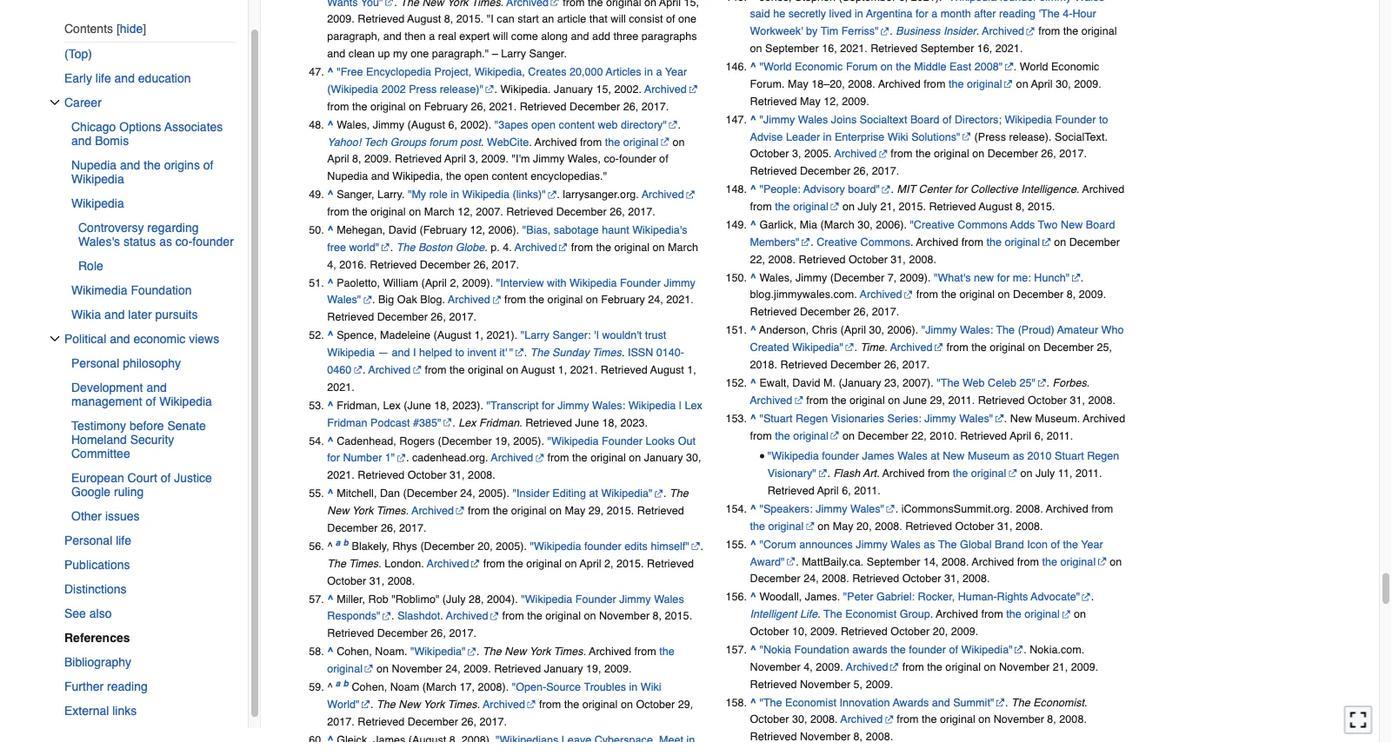 Task type: describe. For each thing, give the bounding box(es) containing it.
1 vertical spatial june
[[575, 417, 599, 429]]

2008. right 14,
[[942, 556, 969, 569]]

. retrieved december 26, 2017 . for .
[[775, 359, 930, 372]]

(december for jimmy
[[830, 272, 885, 284]]

from the original on april 15, 2009
[[327, 0, 699, 26]]

on inside the from the original on december 25, 2018
[[1028, 342, 1041, 354]]

visionary"
[[768, 468, 816, 480]]

2017 down . big oak blog. archived
[[449, 311, 473, 324]]

0 horizontal spatial reading
[[107, 680, 148, 694]]

. the boston globe . p. 4. archived
[[390, 241, 557, 254]]

links
[[112, 704, 137, 718]]

homeland
[[71, 433, 127, 447]]

founder inside the "wikipedia founder jimmy wales responds"
[[576, 593, 616, 606]]

sanger:
[[553, 330, 591, 342]]

on inside from the original on april 15, 2009
[[644, 0, 657, 9]]

2005). for 20,
[[496, 541, 527, 553]]

22, for 2010
[[912, 430, 927, 443]]

original down new
[[960, 289, 995, 302]]

the original link down advocate"
[[1006, 609, 1071, 621]]

from inside . archived from
[[750, 201, 772, 213]]

december inside on december 24, 2008
[[750, 573, 801, 586]]

wales, jimmy (august 6, 2002). "3apes open content web directory"
[[337, 119, 667, 131]]

"world
[[760, 61, 792, 73]]

personal philosophy
[[71, 356, 181, 370]]

the inside the from the original on december 25, 2018
[[972, 342, 987, 354]]

a inside the "free encyclopedia project, wikipedia, creates 20,000 articles in a year (wikipedia 2002 press release)"
[[656, 66, 662, 79]]

the original down "stuart on the bottom right of page
[[775, 430, 829, 443]]

wales for . archived from
[[898, 450, 928, 463]]

1 vertical spatial will
[[493, 30, 508, 43]]

30, up time
[[869, 324, 885, 337]]

from inside . new museum. archived from
[[750, 430, 772, 443]]

. inside . archived from
[[1077, 183, 1080, 196]]

archived right blog.
[[448, 294, 490, 307]]

1 horizontal spatial 19,
[[586, 663, 601, 676]]

. inside . world economic forum. may 18–20, 2008. archived from
[[1014, 61, 1017, 73]]

archived inside . world economic forum. may 18–20, 2008. archived from
[[878, 78, 921, 91]]

"the economist innovation awards and summit" link
[[760, 697, 1005, 710]]

the down the east
[[949, 78, 964, 91]]

2015 down himself"
[[665, 611, 689, 623]]

new inside the new york times
[[327, 505, 349, 518]]

february inside . wikipedia. january 15, 2002. archived from the original on february 26, 2021 . retrieved december 26, 2017 .
[[424, 100, 468, 113]]

1 horizontal spatial june
[[903, 394, 927, 407]]

the down 'noam' on the bottom left of the page
[[377, 699, 396, 712]]

haunt
[[602, 224, 629, 237]]

the inside . intelligent life . the economist group . archived from the original
[[824, 609, 843, 621]]

bomis
[[95, 134, 129, 148]]

. inside . october 30, 2008.
[[1085, 697, 1088, 710]]

directory"
[[621, 119, 667, 131]]

(april for . big oak blog.
[[421, 277, 447, 290]]

31, inside from the original on april 2, 2015 . retrieved october 31, 2008 .
[[369, 575, 385, 588]]

ewalt,
[[760, 377, 789, 390]]

2 vertical spatial wikipedia"
[[962, 644, 1013, 657]]

"wikipedia founder jimmy wales said he secretly lived in argentina for a month after reading 'the 4-hour workweek' by tim ferriss" link
[[750, 0, 1105, 38]]

november down nokia.com.
[[999, 661, 1050, 674]]

from down "nokia foundation awards the founder of wikipedia" link
[[902, 661, 924, 674]]

from the original on january 30, 2021
[[327, 452, 702, 482]]

global
[[960, 539, 992, 551]]

from inside . yahoo! tech groups forum post . webcite . archived from the original
[[580, 136, 602, 149]]

september inside from the original on september 16, 2021
[[765, 42, 819, 55]]

2011 down web
[[948, 394, 972, 407]]

1 horizontal spatial one
[[678, 13, 697, 26]]

see also
[[64, 607, 112, 621]]

committee
[[71, 447, 130, 461]]

26, down blog.
[[431, 311, 446, 324]]

0 vertical spatial 20,
[[857, 520, 872, 533]]

wales" for "interview with wikipedia founder jimmy wales"
[[327, 294, 361, 307]]

december down "stuart regen visionaries series: jimmy wales" link on the bottom right
[[858, 430, 909, 443]]

. retrieved down wales, jimmy (december 7, 2009). "what's new for me: hunch"
[[750, 289, 1107, 319]]

0 vertical spatial 18,
[[434, 400, 449, 412]]

december up chris in the top of the page
[[800, 306, 851, 319]]

23,
[[884, 377, 900, 390]]

icommonssummit.org.
[[902, 503, 1013, 516]]

26, up anderson, chris (april 30, 2006).
[[854, 306, 869, 319]]

the original link down 2008"
[[949, 78, 1013, 91]]

0 horizontal spatial 3,
[[469, 153, 478, 166]]

and down the (top) link on the top left
[[114, 71, 135, 85]]

september for mattbaily.ca.
[[867, 556, 921, 569]]

2017 inside . larrysanger.org. archived from the original on march 12, 2007 . retrieved december 26, 2017 .
[[628, 206, 653, 218]]

0 vertical spatial 6,
[[448, 119, 458, 131]]

0 horizontal spatial economist
[[785, 697, 837, 710]]

"creative commons adds two new board members"
[[750, 219, 1115, 249]]

on inside 'from the original on march 4, 2016'
[[653, 241, 665, 254]]

the inside from the original on august 1, 2021 . retrieved august 1, 2021 .
[[450, 364, 465, 377]]

original down 2008"
[[967, 78, 1002, 91]]

cadenhead.org.
[[412, 452, 488, 465]]

career
[[64, 96, 102, 109]]

"jimmy for wales
[[760, 113, 795, 126]]

jimmy inside the "wikipedia founder jimmy wales said he secretly lived in argentina for a month after reading 'the 4-hour workweek' by tim ferriss"
[[1040, 0, 1072, 3]]

personal for personal philosophy
[[71, 356, 119, 370]]

april down 25"
[[1010, 430, 1032, 443]]

archived link down innovation at the bottom
[[841, 714, 894, 727]]

the inside the original
[[659, 646, 675, 659]]

times inside . the times . london. archived
[[349, 558, 378, 571]]

2 vertical spatial january
[[544, 663, 583, 676]]

hunch"
[[1034, 272, 1070, 284]]

. retrieved down middle
[[750, 78, 1102, 108]]

release)"
[[440, 83, 483, 96]]

4-
[[1063, 8, 1073, 21]]

wikipedia inside nupedia and the origins of wikipedia
[[71, 172, 124, 186]]

(august for 1,
[[434, 330, 471, 342]]

^ a b for cohen, noam (march 17, 2008).
[[327, 679, 349, 694]]

archived down —
[[368, 364, 411, 377]]

(wikipedia
[[327, 83, 378, 96]]

the down "m."
[[831, 394, 847, 407]]

ferriss"
[[842, 25, 879, 38]]

8, up adds
[[1016, 201, 1025, 213]]

on inside from the original on april 2, 2015 . retrieved october 31, 2008 .
[[565, 558, 577, 571]]

"larry sanger: 'i wouldn't trust wikipedia — and i helped to invent it'
[[327, 330, 666, 360]]

"corum
[[760, 539, 796, 551]]

three
[[614, 30, 639, 43]]

woodall, james. "peter gabriel: rocker, human-rights advocate"
[[760, 592, 1080, 604]]

on inside on april 8, 2009
[[673, 136, 685, 149]]

board"
[[848, 183, 880, 196]]

16, inside from the original on september 16, 2021
[[822, 42, 837, 55]]

center
[[919, 183, 952, 196]]

august up 'then'
[[407, 13, 441, 26]]

lex for . lex fridman . retrieved june 18, 2023 .
[[458, 417, 476, 429]]

"larry
[[521, 330, 550, 342]]

2009 up "joins"
[[842, 95, 867, 108]]

a link for cohen, noam (march 17, 2008).
[[335, 679, 340, 694]]

wales for on december 24, 2008
[[891, 539, 921, 551]]

2008 inside from the original on april 2, 2015 . retrieved october 31, 2008 .
[[388, 575, 412, 588]]

1 horizontal spatial 21,
[[1053, 661, 1068, 674]]

2011 down museum.
[[1047, 430, 1070, 443]]

(links)"
[[513, 189, 546, 201]]

archived down 2008).
[[483, 699, 525, 712]]

september for retrieved
[[921, 42, 974, 55]]

the inside 'from the original on march 4, 2016'
[[596, 241, 611, 254]]

0 vertical spatial content
[[559, 119, 595, 131]]

original up summit"
[[946, 661, 981, 674]]

from up new
[[962, 236, 984, 249]]

as for founder
[[159, 235, 172, 249]]

of inside development and management of wikipedia
[[146, 395, 156, 409]]

from inside . wikipedia. january 15, 2002. archived from the original on february 26, 2021 . retrieved december 26, 2017 .
[[327, 100, 349, 113]]

august down 0140- on the top of the page
[[650, 364, 684, 377]]

original inside the original
[[327, 663, 363, 676]]

0 vertical spatial open
[[531, 119, 556, 131]]

archived up 2007).
[[890, 342, 933, 354]]

the up on november 24, 2009 . retrieved january 19, 2009 .
[[483, 646, 502, 659]]

wikipedia inside "interview with wikipedia founder jimmy wales"
[[570, 277, 617, 290]]

b link for cohen, noam (march 17, 2008).
[[343, 679, 349, 694]]

2008. inside . october 30, 2008.
[[810, 714, 838, 727]]

from the original on december 26, 2017
[[888, 148, 1084, 161]]

from down wales, jimmy (december 7, 2009). "what's new for me: hunch"
[[916, 289, 938, 302]]

original inside the from the original on december 25, 2018
[[990, 342, 1025, 354]]

original down adds
[[1005, 236, 1040, 249]]

"wikipedia for "wikipedia founder jimmy wales responds"
[[521, 593, 573, 606]]

. retrieved october 20, 2009 .
[[835, 626, 979, 639]]

4, inside 'from the original on march 4, 2016'
[[327, 259, 336, 271]]

november up . the new york times . archived from
[[599, 611, 650, 623]]

2021 inside . wikipedia. january 15, 2002. archived from the original on february 26, 2021 . retrieved december 26, 2017 .
[[489, 100, 514, 113]]

mitchell,
[[337, 488, 377, 501]]

sanger.
[[529, 48, 567, 60]]

original up mia
[[793, 201, 829, 213]]

(january
[[839, 377, 881, 390]]

31, up "7,"
[[891, 253, 906, 266]]

wales for .
[[1075, 0, 1105, 3]]

times down '17,'
[[448, 699, 477, 712]]

2009 down nokia.com.
[[1071, 661, 1096, 674]]

29, inside from the original on october 29, 2017
[[678, 699, 693, 712]]

"3apes open content web directory" link
[[495, 119, 678, 131]]

^ a b for blakely, rhys (december 20, 2005).
[[327, 538, 349, 553]]

(december for dan
[[403, 488, 457, 501]]

original down with
[[548, 294, 583, 307]]

lex for fridman, lex (june 18, 2023).
[[383, 400, 401, 412]]

new up on november 24, 2009 . retrieved january 19, 2009 .
[[505, 646, 527, 659]]

open inside i'm jimmy wales, co-founder of nupedia and wikipedia, the open content encyclopedias.
[[464, 170, 489, 183]]

from up mit
[[891, 148, 913, 161]]

2011 right 11,
[[1076, 468, 1099, 480]]

archived link down enterprise
[[835, 148, 888, 161]]

the up new
[[987, 236, 1002, 249]]

archived inside . archived from
[[1082, 183, 1125, 196]]

8, inside on april 8, 2009
[[352, 153, 361, 166]]

24, down "wikipedia" link
[[445, 663, 461, 676]]

members"
[[750, 236, 800, 249]]

. flash art . archived from the original
[[827, 468, 1007, 480]]

b for blakely, rhys (december 20, 2005).
[[343, 538, 349, 549]]

(april for .
[[841, 324, 866, 337]]

20, for . retrieved october 20, 2009 .
[[933, 626, 948, 639]]

foundation for wikimedia
[[131, 283, 192, 297]]

2017 down socialtext.
[[1060, 148, 1084, 161]]

before
[[130, 419, 164, 433]]

30, up socialtext.
[[1056, 78, 1071, 91]]

early
[[64, 71, 92, 85]]

original down (january
[[850, 394, 885, 407]]

original inside from the original on april 2, 2015 . retrieved october 31, 2008 .
[[526, 558, 562, 571]]

30, inside . october 30, 2008.
[[792, 714, 807, 727]]

august down collective
[[979, 201, 1013, 213]]

1 vertical spatial . retrieved october 31, 2008 .
[[352, 470, 495, 482]]

david for ewalt,
[[793, 377, 821, 390]]

the inside from the original on april 2, 2015 . retrieved october 31, 2008 .
[[508, 558, 523, 571]]

0 vertical spatial 21,
[[881, 201, 896, 213]]

"stuart
[[760, 413, 793, 425]]

economic
[[133, 332, 186, 346]]

role link
[[78, 254, 236, 278]]

a link for blakely, rhys (december 20, 2005).
[[335, 538, 340, 553]]

further
[[64, 680, 104, 694]]

1 vertical spatial at
[[589, 488, 598, 501]]

1 vertical spatial 6,
[[1035, 430, 1044, 443]]

1 vertical spatial 18,
[[602, 417, 617, 429]]

jimmy up tech
[[373, 119, 405, 131]]

1 vertical spatial "the
[[760, 697, 782, 710]]

jimmy inside "interview with wikipedia founder jimmy wales"
[[664, 277, 696, 290]]

1 horizontal spatial february
[[601, 294, 645, 307]]

awards
[[852, 644, 888, 657]]

founder inside "wikipedia founder looks out for number 1"
[[602, 435, 643, 448]]

0 horizontal spatial 1,
[[474, 330, 484, 342]]

2008 up human-
[[963, 573, 987, 586]]

from down awards
[[897, 714, 919, 727]]

a left blakely,
[[335, 538, 340, 549]]

and up personal philosophy
[[110, 332, 130, 346]]

collective
[[971, 183, 1018, 196]]

2 horizontal spatial economist
[[1033, 697, 1085, 710]]

2021 up 2008"
[[996, 42, 1020, 55]]

slashdot
[[398, 611, 440, 623]]

. the new york times . archived from
[[477, 646, 659, 659]]

january inside . wikipedia. january 15, 2002. archived from the original on february 26, 2021 . retrieved december 26, 2017 .
[[554, 83, 593, 96]]

wikipedia, inside i'm jimmy wales, co-founder of nupedia and wikipedia, the open content encyclopedias.
[[392, 170, 443, 183]]

26, up 2002).
[[471, 100, 486, 113]]

"nokia foundation awards the founder of wikipedia" link
[[760, 644, 1024, 657]]

press
[[409, 83, 437, 96]]

october inside from the original on april 2, 2015 . retrieved october 31, 2008 .
[[327, 575, 366, 588]]

2009). for 2,
[[462, 277, 493, 290]]

archived inside . new museum. archived from
[[1083, 413, 1126, 425]]

socialtext
[[860, 113, 907, 126]]

2 vertical spatial . retrieved october 31, 2008 .
[[846, 573, 990, 586]]

1 vertical spatial wikipedia"
[[601, 488, 653, 501]]

mattbaily.ca.
[[802, 556, 864, 569]]

regarding
[[147, 221, 199, 235]]

art
[[863, 468, 877, 480]]

jimmy down the april 6, 2011
[[816, 503, 848, 516]]

leader
[[786, 131, 820, 143]]

from inside from the original on august 1, 2021 . retrieved august 1, 2021 .
[[425, 364, 447, 377]]

26, down . time . archived
[[884, 359, 899, 372]]

and inside "larry sanger: 'i wouldn't trust wikipedia — and i helped to invent it'
[[392, 347, 410, 360]]

of down on october 10, 2009
[[949, 644, 958, 657]]

12, inside . larrysanger.org. archived from the original on march 12, 2007 . retrieved december 26, 2017 .
[[458, 206, 473, 218]]

december up "people: advisory board" link at the right of the page
[[800, 165, 851, 178]]

views
[[189, 332, 219, 346]]

wales, jimmy (december 7, 2009). "what's new for me: hunch"
[[760, 272, 1070, 284]]

the down '"larry'
[[530, 347, 549, 360]]

wikipedia.
[[500, 83, 551, 96]]

0 vertical spatial will
[[611, 13, 626, 26]]

original inside . wikipedia. january 15, 2002. archived from the original on february 26, 2021 . retrieved december 26, 2017 .
[[371, 100, 406, 113]]

retrieved inside . larrysanger.org. archived from the original on march 12, 2007 . retrieved december 26, 2017 .
[[506, 206, 553, 218]]

2008. inside . world economic forum. may 18–20, 2008. archived from
[[848, 78, 876, 91]]

real
[[438, 30, 456, 43]]

. the sunday times . issn
[[524, 347, 653, 360]]

july for 21,
[[858, 201, 877, 213]]

december down the boston globe link
[[420, 259, 470, 271]]

original inside from the original on may 29, 2015 . retrieved december 26, 2017 .
[[511, 505, 547, 518]]

2008 up "corum announces jimmy wales as the global brand icon of the year award" 'link'
[[875, 520, 899, 533]]

from inside from the original on april 15, 2009
[[563, 0, 585, 9]]

original inside . intelligent life . the economist group . archived from the original
[[1025, 609, 1060, 621]]

on december 22, 2008
[[750, 236, 1120, 266]]

x small image for career
[[50, 97, 60, 108]]

2021 inside from the original on september 16, 2021
[[840, 42, 865, 55]]

of inside '"jimmy wales joins socialtext board of directors; wikipedia founder to advise leader in enterprise wiki solutions"'
[[943, 113, 952, 126]]

wikipedia inside '"jimmy wales joins socialtext board of directors; wikipedia founder to advise leader in enterprise wiki solutions"'
[[1005, 113, 1052, 126]]

"nokia foundation awards the founder of wikipedia"
[[760, 644, 1013, 657]]

"world economic forum on the middle east 2008"
[[760, 61, 1003, 73]]

0 vertical spatial . retrieved october 31, 2008 .
[[793, 253, 937, 266]]

archived inside . the times . london. archived
[[427, 558, 469, 571]]

issues
[[105, 510, 140, 523]]

hour
[[1073, 8, 1096, 21]]

slashdot link
[[398, 611, 440, 623]]

1 horizontal spatial 1,
[[558, 364, 567, 377]]

and right awards
[[932, 697, 950, 710]]

the down "solutions""
[[916, 148, 931, 161]]

2008. inside . icommonssummit.org. 2008. archived from the original
[[1016, 503, 1044, 516]]

the original link down museum
[[953, 468, 1017, 480]]

reading inside the "wikipedia founder jimmy wales said he secretly lived in argentina for a month after reading 'the 4-hour workweek' by tim ferriss"
[[999, 8, 1036, 21]]

new inside "creative commons adds two new board members"
[[1061, 219, 1083, 232]]

archived link right blog.
[[448, 294, 501, 307]]

1 horizontal spatial 6,
[[842, 485, 851, 498]]

8, down 'hunch"'
[[1067, 289, 1076, 302]]

archived inside . larrysanger.org. archived from the original on march 12, 2007 . retrieved december 26, 2017 .
[[642, 189, 684, 201]]

2009 up '17,'
[[464, 663, 488, 676]]

the inside . intelligent life . the economist group . archived from the original
[[1006, 609, 1022, 621]]

new inside . new museum. archived from
[[1010, 413, 1032, 425]]

from down "interview
[[504, 294, 526, 307]]

december down oak
[[377, 311, 428, 324]]

gabriel:
[[877, 592, 915, 604]]

0 vertical spatial regen
[[796, 413, 828, 425]]

nupedia inside i'm jimmy wales, co-founder of nupedia and wikipedia, the open content encyclopedias.
[[327, 170, 368, 183]]

the original link down "speakers:
[[750, 520, 815, 533]]

miller, rob "roblimo" (july 28, 2004).
[[337, 593, 521, 606]]

and up my
[[383, 30, 402, 43]]

2005). for 19,
[[513, 435, 544, 448]]

wales, for wales, jimmy (august 6, 2002). "3apes open content web directory"
[[337, 119, 370, 131]]

wales, for wales, jimmy (december 7, 2009). "what's new for me: hunch"
[[760, 272, 793, 284]]

original inside . yahoo! tech groups forum post . webcite . archived from the original
[[623, 136, 659, 149]]

month
[[941, 8, 971, 21]]

yahoo!
[[327, 136, 361, 149]]

28,
[[469, 593, 484, 606]]

board inside '"jimmy wales joins socialtext board of directors; wikipedia founder to advise leader in enterprise wiki solutions"'
[[910, 113, 940, 126]]

0 vertical spatial . archived
[[363, 364, 411, 377]]

life for early
[[95, 71, 111, 85]]

from inside from the original on april 2, 2015 . retrieved october 31, 2008 .
[[483, 558, 505, 571]]

20,000
[[570, 66, 603, 79]]

'i
[[594, 330, 599, 342]]

in inside the "free encyclopedia project, wikipedia, creates 20,000 articles in a year (wikipedia 2002 press release)"
[[645, 66, 653, 79]]

founder inside "interview with wikipedia founder jimmy wales"
[[620, 277, 661, 290]]

2008"
[[975, 61, 1003, 73]]

2008 down . creative commons . archived from the original
[[909, 253, 934, 266]]

archived up 'troubles' at left bottom
[[589, 646, 631, 659]]

development and management of wikipedia
[[71, 381, 212, 409]]

chicago options associates and bomis link
[[71, 115, 236, 153]]

. retrieved up mit
[[750, 148, 1087, 178]]

founder inside the "wikipedia founder jimmy wales said he secretly lived in argentina for a month after reading 'the 4-hour workweek' by tim ferriss"
[[1000, 0, 1037, 3]]

as inside "wikipedia founder james wales at new museum as 2010 stuart regen visionary"
[[1013, 450, 1025, 463]]

december down "release)."
[[988, 148, 1038, 161]]

the down icon
[[1042, 556, 1058, 569]]

lex inside "transcript for jimmy wales: wikipedia | lex fridman podcast #385"
[[685, 400, 703, 412]]

. lex fridman . retrieved june 18, 2023 .
[[452, 417, 648, 429]]

31, down forbes
[[1070, 394, 1085, 407]]

0 vertical spatial 2,
[[450, 277, 459, 290]]

"my role in wikipedia (links)" link
[[408, 189, 557, 201]]

1 vertical spatial one
[[411, 48, 429, 60]]

–
[[492, 48, 498, 60]]

1 vertical spatial . archived
[[406, 505, 454, 518]]

the inside from the original on april 15, 2009
[[588, 0, 603, 9]]

(march for 17,
[[422, 682, 457, 694]]

december inside the from the original on december 25, 2018
[[1044, 342, 1094, 354]]

for inside the "wikipedia founder jimmy wales said he secretly lived in argentina for a month after reading 'the 4-hour workweek' by tim ferriss"
[[916, 8, 929, 21]]

0 vertical spatial 12,
[[824, 95, 839, 108]]

blog.
[[420, 294, 445, 307]]

times up source
[[554, 646, 583, 659]]

0 vertical spatial "the
[[937, 377, 960, 390]]

2009.
[[816, 661, 843, 674]]

december 26, 2017 down slashdot link
[[377, 628, 473, 640]]

the original down 2008"
[[949, 78, 1002, 91]]

"wikipedia" link
[[410, 646, 477, 659]]

i'm jimmy wales, co-founder of nupedia and wikipedia, the open content encyclopedias.
[[327, 153, 669, 183]]

economist inside . intelligent life . the economist group . archived from the original
[[846, 609, 897, 621]]

20, for blakely, rhys (december 20, 2005). "wikipedia founder edits himself"
[[478, 541, 493, 553]]

the down mehegan, david (february 12, 2006).
[[396, 241, 415, 254]]

testimony
[[71, 419, 126, 433]]



Task type: locate. For each thing, give the bounding box(es) containing it.
1 horizontal spatial i
[[491, 13, 494, 26]]

2008 down "members"" in the top right of the page
[[768, 253, 793, 266]]

middle
[[914, 61, 947, 73]]

1 horizontal spatial york
[[423, 699, 445, 712]]

2021 down ferriss"
[[840, 42, 865, 55]]

1 vertical spatial foundation
[[795, 644, 849, 657]]

archived down innovation at the bottom
[[841, 714, 883, 727]]

#385"
[[413, 417, 441, 429]]

april inside on april 8, 2009
[[327, 153, 349, 166]]

2 a link from the top
[[335, 679, 340, 694]]

nokia.com.
[[1030, 644, 1085, 657]]

the boston globe link
[[396, 241, 485, 254]]

wales: inside "transcript for jimmy wales: wikipedia | lex fridman podcast #385"
[[592, 400, 625, 412]]

0 horizontal spatial board
[[910, 113, 940, 126]]

archived down "bias,
[[515, 241, 557, 254]]

archived link up '"insider'
[[491, 452, 544, 465]]

0 horizontal spatial wiki
[[641, 682, 661, 694]]

1 vertical spatial to
[[455, 347, 464, 360]]

. intelligent life . the economist group . archived from the original
[[750, 592, 1094, 621]]

"jimmy for wales:
[[922, 324, 957, 337]]

"the down "nokia
[[760, 697, 782, 710]]

original inside . icommonssummit.org. 2008. archived from the original
[[768, 520, 804, 533]]

time
[[861, 342, 885, 354]]

21,
[[881, 201, 896, 213], [1053, 661, 1068, 674]]

. forbes . archived
[[750, 377, 1090, 407]]

new inside "wikipedia founder james wales at new museum as 2010 stuart regen visionary"
[[943, 450, 965, 463]]

archived link up wikipedia's at left
[[642, 189, 695, 201]]

. retrieved december 26, 2017 . for boston
[[364, 259, 519, 271]]

b link for blakely, rhys (december 20, 2005).
[[343, 538, 349, 553]]

on inside from the original on january 30, 2021
[[629, 452, 641, 465]]

hide
[[120, 22, 143, 35]]

number
[[343, 452, 382, 465]]

"3apes
[[495, 119, 528, 131]]

wouldn't
[[602, 330, 642, 342]]

bibliography
[[64, 656, 131, 670]]

1 horizontal spatial commons
[[958, 219, 1008, 232]]

april down "wikipedia founder edits himself" link
[[580, 558, 601, 571]]

. nokia.com. november 4, 2009.
[[750, 644, 1085, 674]]

podcast
[[371, 417, 410, 429]]

an
[[542, 13, 554, 26]]

wales inside '"jimmy wales joins socialtext board of directors; wikipedia founder to advise leader in enterprise wiki solutions"'
[[798, 113, 828, 126]]

wales" inside "interview with wikipedia founder jimmy wales"
[[327, 294, 361, 307]]

x small image
[[50, 97, 60, 108], [50, 334, 60, 344]]

december up 'hunch"'
[[1070, 236, 1120, 249]]

1 horizontal spatial july
[[1036, 468, 1055, 480]]

. retrieved september 16, 2021 .
[[865, 42, 1023, 55]]

0 horizontal spatial commons
[[861, 236, 911, 249]]

april inside from the original on april 15, 2009
[[659, 0, 681, 9]]

december inside on december 22, 2008
[[1070, 236, 1120, 249]]

wikipedia up from the original on february 24, 2021
[[570, 277, 617, 290]]

december 26, 2017 up anderson, chris (april 30, 2006).
[[800, 306, 896, 319]]

"
[[509, 347, 513, 360]]

archived down "3apes open content web directory" link
[[535, 136, 577, 149]]

1 horizontal spatial nupedia
[[327, 170, 368, 183]]

may down editing
[[565, 505, 586, 518]]

0 vertical spatial wikipedia"
[[792, 342, 844, 354]]

0 vertical spatial 29,
[[930, 394, 945, 407]]

with
[[547, 277, 567, 290]]

the down mitchell, dan (december 24, 2005). "insider editing at wikipedia"
[[493, 505, 508, 518]]

co- up role link
[[176, 235, 192, 249]]

0 vertical spatial b link
[[343, 538, 349, 553]]

. retrieved december 26, 2017 . for new
[[352, 716, 507, 729]]

nupedia down bomis
[[71, 158, 117, 172]]

2 vertical spatial wales"
[[851, 503, 885, 516]]

2009).
[[900, 272, 931, 284], [462, 277, 493, 290]]

0 horizontal spatial content
[[492, 170, 528, 183]]

0 vertical spatial 2005).
[[513, 435, 544, 448]]

0 horizontal spatial regen
[[796, 413, 828, 425]]

1 vertical spatial a link
[[335, 679, 340, 694]]

october inside on october 10, 2009
[[750, 626, 789, 639]]

0 horizontal spatial wikipedia,
[[392, 170, 443, 183]]

1 vertical spatial (august
[[434, 330, 471, 342]]

"what's new for me: hunch" link
[[934, 272, 1081, 284]]

2 b link from the top
[[343, 679, 349, 694]]

. inside . nokia.com. november 4, 2009.
[[1024, 644, 1027, 657]]

29, inside from the original on may 29, 2015 . retrieved december 26, 2017 .
[[589, 505, 604, 518]]

0 horizontal spatial co-
[[176, 235, 192, 249]]

2006). for creative commons
[[876, 219, 907, 232]]

jimmy inside i'm jimmy wales, co-founder of nupedia and wikipedia, the open content encyclopedias.
[[533, 153, 565, 166]]

from the original on april 2, 2015 . retrieved october 31, 2008 .
[[327, 558, 694, 588]]

0 vertical spatial "jimmy
[[760, 113, 795, 126]]

wikipedia up the 2023
[[629, 400, 676, 412]]

20,
[[857, 520, 872, 533], [478, 541, 493, 553], [933, 626, 948, 639]]

award"
[[750, 556, 785, 569]]

(march up . the new york times . archived
[[422, 682, 457, 694]]

1 vertical spatial 2,
[[604, 558, 614, 571]]

archived down brand
[[972, 556, 1014, 569]]

world
[[1020, 61, 1048, 73]]

"wikipedia inside the "wikipedia founder jimmy wales responds"
[[521, 593, 573, 606]]

2 ^ a b from the top
[[327, 679, 349, 694]]

the inside the "corum announces jimmy wales as the global brand icon of the year award"
[[1063, 539, 1078, 551]]

founder inside "controversy regarding wales's status as co-founder"
[[192, 235, 234, 249]]

from down source
[[539, 699, 561, 712]]

on inside on october 10, 2009
[[1074, 609, 1086, 621]]

wikipedia up "release)."
[[1005, 113, 1052, 126]]

by
[[806, 25, 818, 38]]

0 horizontal spatial "jimmy
[[760, 113, 795, 126]]

fullscreen image
[[1350, 712, 1367, 729]]

2 vertical spatial 6,
[[842, 485, 851, 498]]

29, for editing
[[589, 505, 604, 518]]

(april up blog.
[[421, 277, 447, 290]]

along
[[541, 30, 568, 43]]

the
[[396, 241, 415, 254], [996, 324, 1015, 337], [530, 347, 549, 360], [670, 488, 689, 501], [938, 539, 957, 551], [327, 558, 346, 571], [824, 609, 843, 621], [483, 646, 502, 659], [1011, 697, 1030, 710], [377, 699, 396, 712]]

october
[[750, 148, 789, 161], [849, 253, 888, 266], [1028, 394, 1067, 407], [408, 470, 447, 482], [955, 520, 994, 533], [902, 573, 941, 586], [327, 575, 366, 588], [750, 626, 789, 639], [891, 626, 930, 639], [636, 699, 675, 712], [750, 714, 789, 727]]

19, up 'troubles' at left bottom
[[586, 663, 601, 676]]

0 vertical spatial (march
[[821, 219, 855, 232]]

rob
[[368, 593, 389, 606]]

1 vertical spatial wikipedia,
[[392, 170, 443, 183]]

2008 up icon
[[1016, 520, 1040, 533]]

wikipedia" inside "jimmy wales: the (proud) amateur who created wikipedia"
[[792, 342, 844, 354]]

retrieved inside . wikipedia. january 15, 2002. archived from the original on february 26, 2021 . retrieved december 26, 2017 .
[[520, 100, 567, 113]]

. retrieved december 26, 2017 . down . the new york times . archived
[[352, 716, 507, 729]]

29, for "the
[[930, 394, 945, 407]]

cohen, for cohen, noam. "wikipedia"
[[337, 646, 372, 659]]

december inside from the original on may 29, 2015 . retrieved december 26, 2017 .
[[327, 522, 378, 535]]

april down world
[[1031, 78, 1053, 91]]

2009 inside on april 8, 2009
[[364, 153, 389, 166]]

2017 down "7,"
[[872, 306, 896, 319]]

2015 down edits
[[617, 558, 641, 571]]

"bias, sabotage haunt wikipedia's free world"
[[327, 224, 688, 254]]

workweek'
[[750, 25, 803, 38]]

0 horizontal spatial york
[[352, 505, 374, 518]]

15, inside from the original on april 15, 2009
[[684, 0, 699, 9]]

1 horizontal spatial economist
[[846, 609, 897, 621]]

2006). for the boston globe
[[488, 224, 519, 237]]

0 vertical spatial personal
[[71, 356, 119, 370]]

6, up forum
[[448, 119, 458, 131]]

commons
[[958, 219, 1008, 232], [861, 236, 911, 249]]

in inside "open-source troubles in wiki world"
[[629, 682, 638, 694]]

from down "'the" in the right of the page
[[1039, 25, 1060, 38]]

"people:
[[760, 183, 801, 196]]

blog.jimmywales.com.
[[750, 289, 857, 302]]

management
[[71, 395, 142, 409]]

co- down the web
[[604, 153, 619, 166]]

looks
[[646, 435, 675, 448]]

globe
[[455, 241, 485, 254]]

boston
[[418, 241, 452, 254]]

1 x small image from the top
[[50, 97, 60, 108]]

the down source
[[564, 699, 579, 712]]

and left bomis
[[71, 134, 92, 148]]

york inside the new york times
[[352, 505, 374, 518]]

1 horizontal spatial 3,
[[792, 148, 801, 161]]

from inside . world economic forum. may 18–20, 2008. archived from
[[924, 78, 946, 91]]

1 horizontal spatial "the
[[937, 377, 960, 390]]

announces
[[799, 539, 853, 551]]

nupedia inside nupedia and the origins of wikipedia
[[71, 158, 117, 172]]

board right two
[[1086, 219, 1115, 232]]

0 vertical spatial x small image
[[50, 97, 60, 108]]

30, inside from the original on january 30, 2021
[[686, 452, 702, 465]]

2017 inside from the original on may 29, 2015 . retrieved december 26, 2017 .
[[399, 522, 424, 535]]

york for . the new york times . archived from
[[530, 646, 551, 659]]

july
[[858, 201, 877, 213], [1036, 468, 1055, 480]]

archived link down 28,
[[446, 611, 499, 623]]

december
[[570, 100, 620, 113], [988, 148, 1038, 161], [800, 165, 851, 178], [556, 206, 607, 218], [1070, 236, 1120, 249], [420, 259, 470, 271], [1013, 289, 1064, 302], [800, 306, 851, 319], [377, 311, 428, 324], [1044, 342, 1094, 354], [831, 359, 881, 372], [858, 430, 909, 443], [327, 522, 378, 535], [750, 573, 801, 586], [377, 628, 428, 640], [408, 716, 458, 729]]

0 vertical spatial york
[[352, 505, 374, 518]]

archived inside . intelligent life . the economist group . archived from the original
[[936, 609, 978, 621]]

(march for 30,
[[821, 219, 855, 232]]

19,
[[495, 435, 510, 448], [586, 663, 601, 676]]

publications link
[[64, 553, 236, 577]]

and inside i'm jimmy wales, co-founder of nupedia and wikipedia, the open content encyclopedias.
[[371, 170, 389, 183]]

the
[[588, 0, 603, 9], [1064, 25, 1079, 38], [896, 61, 911, 73], [949, 78, 964, 91], [352, 100, 367, 113], [605, 136, 620, 149], [916, 148, 931, 161], [144, 158, 161, 172], [446, 170, 461, 183], [775, 201, 790, 213], [352, 206, 367, 218], [987, 236, 1002, 249], [596, 241, 611, 254], [941, 289, 957, 302], [529, 294, 545, 307], [972, 342, 987, 354], [450, 364, 465, 377], [831, 394, 847, 407], [775, 430, 790, 443], [572, 452, 588, 465], [953, 468, 968, 480], [493, 505, 508, 518], [750, 520, 765, 533], [1063, 539, 1078, 551], [1042, 556, 1058, 569], [508, 558, 523, 571], [1006, 609, 1022, 621], [527, 611, 543, 623], [891, 644, 906, 657], [659, 646, 675, 659], [927, 661, 943, 674], [564, 699, 579, 712], [922, 714, 937, 727]]

april down forum
[[445, 153, 466, 166]]

other
[[71, 510, 102, 523]]

"wikipedia inside "wikipedia founder looks out for number 1"
[[548, 435, 599, 448]]

1 vertical spatial year
[[1081, 539, 1103, 551]]

1 vertical spatial life
[[116, 534, 131, 548]]

year inside the "free encyclopedia project, wikipedia, creates 20,000 articles in a year (wikipedia 2002 press release)"
[[665, 66, 687, 79]]

1,
[[474, 330, 484, 342], [558, 364, 567, 377], [687, 364, 696, 377]]

encyclopedias.
[[531, 170, 603, 183]]

0 horizontal spatial i
[[413, 347, 416, 360]]

life for personal
[[116, 534, 131, 548]]

0 horizontal spatial 29,
[[589, 505, 604, 518]]

archived link down after
[[982, 25, 1036, 38]]

0 horizontal spatial economic
[[795, 61, 843, 73]]

i
[[491, 13, 494, 26], [413, 347, 416, 360]]

1 horizontal spatial 2009).
[[900, 272, 931, 284]]

wiki inside "open-source troubles in wiki world"
[[641, 682, 661, 694]]

0 vertical spatial commons
[[958, 219, 1008, 232]]

1 ^ a b from the top
[[327, 538, 349, 553]]

"wikipedia for "wikipedia founder james wales at new museum as 2010 stuart regen visionary"
[[768, 450, 819, 463]]

the down "stuart on the bottom right of page
[[775, 430, 790, 443]]

the original up mia
[[775, 201, 829, 213]]

foundation for "nokia
[[795, 644, 849, 657]]

1 vertical spatial march
[[668, 241, 698, 254]]

the down blakely, rhys (december 20, 2005). "wikipedia founder edits himself"
[[508, 558, 523, 571]]

rogers
[[399, 435, 435, 448]]

1 horizontal spatial 18,
[[602, 417, 617, 429]]

wikipedia,
[[475, 66, 525, 79], [392, 170, 443, 183]]

archived down ewalt,
[[750, 394, 793, 407]]

– larry sanger.
[[489, 48, 567, 60]]

wikipedia" down chris in the top of the page
[[792, 342, 844, 354]]

2017 down 'p. 4.'
[[492, 259, 516, 271]]

cohen, up world"
[[352, 682, 387, 694]]

2010 inside "wikipedia founder james wales at new museum as 2010 stuart regen visionary"
[[1028, 450, 1052, 463]]

0 vertical spatial wikipedia,
[[475, 66, 525, 79]]

wikipedia, inside the "free encyclopedia project, wikipedia, creates 20,000 articles in a year (wikipedia 2002 press release)"
[[475, 66, 525, 79]]

as inside the "corum announces jimmy wales as the global brand icon of the year award"
[[924, 539, 935, 551]]

2017
[[642, 100, 666, 113], [1060, 148, 1084, 161], [872, 165, 896, 178], [628, 206, 653, 218], [492, 259, 516, 271], [872, 306, 896, 319], [449, 311, 473, 324], [902, 359, 927, 372], [399, 522, 424, 535], [449, 628, 473, 640], [327, 716, 352, 729], [480, 716, 504, 729]]

troubles
[[584, 682, 626, 694]]

archived right intelligence
[[1082, 183, 1125, 196]]

1 vertical spatial 4,
[[804, 661, 813, 674]]

8, down . the economist
[[1047, 714, 1057, 727]]

1 fridman from the left
[[327, 417, 367, 429]]

"peter
[[844, 592, 874, 604]]

stuart
[[1055, 450, 1084, 463]]

archived link up (july at the bottom left
[[427, 558, 480, 571]]

wales" for "stuart regen visionaries series: jimmy wales"
[[959, 413, 993, 425]]

1 16, from the left
[[822, 42, 837, 55]]

wales inside the "wikipedia founder jimmy wales responds"
[[654, 593, 684, 606]]

may inside from the original on may 29, 2015 . retrieved december 26, 2017 .
[[565, 505, 586, 518]]

2009). right "7,"
[[900, 272, 931, 284]]

december up sabotage
[[556, 206, 607, 218]]

2 vertical spatial 12,
[[470, 224, 485, 237]]

on inside from the original on october 29, 2017
[[621, 699, 633, 712]]

jimmy inside "transcript for jimmy wales: wikipedia | lex fridman podcast #385"
[[558, 400, 589, 412]]

(march up creative
[[821, 219, 855, 232]]

the inside . icommonssummit.org. 2008. archived from the original
[[750, 520, 765, 533]]

to inside "larry sanger: 'i wouldn't trust wikipedia — and i helped to invent it'
[[455, 347, 464, 360]]

october inside from the original on october 29, 2017
[[636, 699, 675, 712]]

in inside the "wikipedia founder jimmy wales said he secretly lived in argentina for a month after reading 'the 4-hour workweek' by tim ferriss"
[[855, 8, 863, 21]]

wales inside the "wikipedia founder jimmy wales said he secretly lived in argentina for a month after reading 'the 4-hour workweek' by tim ferriss"
[[1075, 0, 1105, 3]]

2 horizontal spatial 29,
[[930, 394, 945, 407]]

2 vertical spatial wales,
[[760, 272, 793, 284]]

2 x small image from the top
[[50, 334, 60, 344]]

(december right dan
[[403, 488, 457, 501]]

0 vertical spatial 2010
[[930, 430, 954, 443]]

1 b link from the top
[[343, 538, 349, 553]]

of inside i can start an article that will consist of one paragraph, and then a real expert will come along and add three paragraphs and clean up my one paragraph.
[[666, 13, 675, 26]]

cohen, for cohen, noam (march 17, 2008).
[[352, 682, 387, 694]]

archived link up 2007).
[[890, 342, 944, 354]]

of down the directory"
[[659, 153, 669, 166]]

references
[[64, 631, 130, 645]]

2 b from the top
[[343, 679, 349, 690]]

from down sabotage
[[571, 241, 593, 254]]

0 vertical spatial b
[[343, 538, 349, 549]]

of up paragraphs on the top
[[666, 13, 675, 26]]

0 horizontal spatial february
[[424, 100, 468, 113]]

b link up world"
[[343, 679, 349, 694]]

2017 down world"
[[327, 716, 352, 729]]

0 vertical spatial to
[[1099, 113, 1108, 126]]

from inside from the original on october 29, 2017
[[539, 699, 561, 712]]

2008 down . the economist
[[1060, 714, 1084, 727]]

december up (january
[[831, 359, 881, 372]]

after
[[974, 8, 996, 21]]

2 16, from the left
[[977, 42, 993, 55]]

1 vertical spatial cohen,
[[352, 682, 387, 694]]

and up "free on the left of page
[[327, 48, 346, 60]]

see
[[64, 607, 86, 621]]

the inside the new york times
[[670, 488, 689, 501]]

(december for rogers
[[438, 435, 492, 448]]

times inside the new york times
[[377, 505, 406, 518]]

it'
[[500, 347, 507, 360]]

lex right |
[[685, 400, 703, 412]]

0 horizontal spatial 20,
[[478, 541, 493, 553]]

2015 up expert
[[456, 13, 481, 26]]

2009
[[327, 13, 352, 26], [1074, 78, 1099, 91], [842, 95, 867, 108], [364, 153, 389, 166], [481, 153, 506, 166], [1079, 289, 1103, 302], [810, 626, 835, 639], [951, 626, 976, 639], [1071, 661, 1096, 674], [464, 663, 488, 676], [604, 663, 629, 676], [866, 679, 890, 691]]

|
[[679, 400, 682, 412]]

b for cohen, noam (march 17, 2008).
[[343, 679, 349, 690]]

a link left blakely,
[[335, 538, 340, 553]]

0 horizontal spatial 19,
[[495, 435, 510, 448]]

original inside from the original on september 16, 2021
[[1082, 25, 1117, 38]]

march inside 'from the original on march 4, 2016'
[[668, 241, 698, 254]]

the inside nupedia and the origins of wikipedia
[[144, 158, 161, 172]]

0 vertical spatial 19,
[[495, 435, 510, 448]]

"wikipedia founder jimmy wales said he secretly lived in argentina for a month after reading 'the 4-hour workweek' by tim ferriss"
[[750, 0, 1105, 38]]

1 vertical spatial regen
[[1087, 450, 1120, 463]]

personal for personal life
[[64, 534, 112, 548]]

2009). for 7,
[[900, 272, 931, 284]]

original inside from the original on january 30, 2021
[[591, 452, 626, 465]]

8, up real
[[444, 13, 453, 26]]

founder inside "wikipedia founder james wales at new museum as 2010 stuart regen visionary"
[[822, 450, 859, 463]]

1 vertical spatial 19,
[[586, 663, 601, 676]]

york down cohen, noam (march 17, 2008).
[[423, 699, 445, 712]]

"wikipedia for "wikipedia founder looks out for number 1"
[[548, 435, 599, 448]]

of
[[666, 13, 675, 26], [943, 113, 952, 126], [659, 153, 669, 166], [203, 158, 213, 172], [146, 395, 156, 409], [161, 471, 171, 485], [1051, 539, 1060, 551], [949, 644, 958, 657]]

groups
[[390, 136, 426, 149]]

september down . business insider . archived at top right
[[921, 42, 974, 55]]

may down 18–20,
[[800, 95, 821, 108]]

political and economic views
[[64, 332, 219, 346]]

1 vertical spatial wales:
[[592, 400, 625, 412]]

0 vertical spatial as
[[159, 235, 172, 249]]

4, inside . nokia.com. november 4, 2009.
[[804, 661, 813, 674]]

1 horizontal spatial board
[[1086, 219, 1115, 232]]

"corum announces jimmy wales as the global brand icon of the year award"
[[750, 539, 1103, 569]]

22, for 2008
[[750, 253, 765, 266]]

david for mehegan,
[[389, 224, 417, 237]]

june down 2007).
[[903, 394, 927, 407]]

1 horizontal spatial fridman
[[479, 417, 519, 429]]

on december 24, 2008
[[750, 556, 1122, 586]]

2 horizontal spatial 1,
[[687, 364, 696, 377]]

1 horizontal spatial wales,
[[568, 153, 601, 166]]

2005). for 24,
[[479, 488, 510, 501]]

original up . the new york times . archived from
[[546, 611, 581, 623]]

1 b from the top
[[343, 538, 349, 549]]

0 horizontal spatial at
[[589, 488, 598, 501]]

x small image for political and economic views
[[50, 334, 60, 344]]

(top)
[[64, 47, 92, 61]]

(june
[[404, 400, 431, 412]]

p. 4.
[[491, 241, 512, 254]]

and up larry.
[[371, 170, 389, 183]]

1 a link from the top
[[335, 538, 340, 553]]

blakely, rhys (december 20, 2005). "wikipedia founder edits himself"
[[352, 541, 690, 553]]

archived inside . yahoo! tech groups forum post . webcite . archived from the original
[[535, 136, 577, 149]]

the down "people:
[[775, 201, 790, 213]]

founder
[[1055, 113, 1096, 126], [620, 277, 661, 290], [602, 435, 643, 448], [576, 593, 616, 606]]

on inside on december 24, 2008
[[1110, 556, 1122, 569]]

1 horizontal spatial wales:
[[960, 324, 993, 337]]

(press release). socialtext. october 3, 2005.
[[750, 131, 1108, 161]]

on inside . wikipedia. january 15, 2002. archived from the original on february 26, 2021 . retrieved december 26, 2017 .
[[409, 100, 421, 113]]

1 vertical spatial wiki
[[641, 682, 661, 694]]

other issues link
[[71, 504, 236, 529]]

1 vertical spatial january
[[644, 452, 683, 465]]

1"
[[385, 452, 395, 465]]

may inside . world economic forum. may 18–20, 2008. archived from
[[788, 78, 809, 91]]

1 horizontal spatial content
[[559, 119, 595, 131]]

2 horizontal spatial 20,
[[933, 626, 948, 639]]

8, down yahoo!
[[352, 153, 361, 166]]

0 vertical spatial board
[[910, 113, 940, 126]]

1 horizontal spatial 29,
[[678, 699, 693, 712]]

september down workweek'
[[765, 42, 819, 55]]

2023).
[[452, 400, 484, 412]]

as for global
[[924, 539, 935, 551]]

november inside . nokia.com. november 4, 2009.
[[750, 661, 801, 674]]

0 vertical spatial foundation
[[131, 283, 192, 297]]

"bias,
[[523, 224, 551, 237]]

new
[[1061, 219, 1083, 232], [1010, 413, 1032, 425], [943, 450, 965, 463], [327, 505, 349, 518], [505, 646, 527, 659], [399, 699, 421, 712]]

2 horizontal spatial lex
[[685, 400, 703, 412]]

security
[[130, 433, 174, 447]]

on inside from the original on may 29, 2015 . retrieved december 26, 2017 .
[[550, 505, 562, 518]]

0 horizontal spatial 2010
[[930, 430, 954, 443]]

ruling
[[114, 485, 144, 499]]

january inside from the original on january 30, 2021
[[644, 452, 683, 465]]

intelligence
[[1021, 183, 1077, 196]]

the up miller,
[[327, 558, 346, 571]]

24, inside on december 24, 2008
[[804, 573, 819, 586]]

museum
[[968, 450, 1010, 463]]

july for 11,
[[1036, 468, 1055, 480]]

archived down enterprise
[[835, 148, 877, 161]]

board inside "creative commons adds two new board members"
[[1086, 219, 1115, 232]]

0 horizontal spatial 15,
[[596, 83, 611, 96]]

2 economic from the left
[[1051, 61, 1100, 73]]

"jimmy inside '"jimmy wales joins socialtext board of directors; wikipedia founder to advise leader in enterprise wiki solutions"'
[[760, 113, 795, 126]]

from down on july 11, 2011
[[1092, 503, 1114, 516]]

0 horizontal spatial one
[[411, 48, 429, 60]]

garlick,
[[760, 219, 797, 232]]

i inside "larry sanger: 'i wouldn't trust wikipedia — and i helped to invent it'
[[413, 347, 416, 360]]

2002
[[381, 83, 406, 96]]

'the
[[1039, 8, 1060, 21]]

0 horizontal spatial (april
[[421, 277, 447, 290]]

economic up 18–20,
[[795, 61, 843, 73]]

1 vertical spatial 12,
[[458, 206, 473, 218]]

0 vertical spatial 15,
[[684, 0, 699, 9]]

3, inside the (press release). socialtext. october 3, 2005.
[[792, 148, 801, 161]]

2006). up 'p. 4.'
[[488, 224, 519, 237]]

york for . the new york times . archived
[[423, 699, 445, 712]]

0 vertical spatial february
[[424, 100, 468, 113]]

(december for rhys
[[420, 541, 475, 553]]

1 horizontal spatial open
[[531, 119, 556, 131]]

archived link up rhys
[[412, 505, 465, 518]]

1 economic from the left
[[795, 61, 843, 73]]

^ a b left blakely,
[[327, 538, 349, 553]]

come
[[511, 30, 538, 43]]

1 horizontal spatial 15,
[[684, 0, 699, 9]]

0 horizontal spatial wales:
[[592, 400, 625, 412]]

2021 down 0460
[[327, 381, 352, 394]]

archived up mitchell, dan (december 24, 2005). "insider editing at wikipedia"
[[491, 452, 533, 465]]

i inside i can start an article that will consist of one paragraph, and then a real expert will come along and add three paragraphs and clean up my one paragraph.
[[491, 13, 494, 26]]

"interview
[[496, 277, 544, 290]]

archived down after
[[982, 25, 1025, 38]]

cohen, noam (march 17, 2008).
[[352, 682, 512, 694]]

(august for 6,
[[408, 119, 445, 131]]

1 horizontal spatial as
[[924, 539, 935, 551]]

2 fridman from the left
[[479, 417, 519, 429]]

1 vertical spatial 29,
[[589, 505, 604, 518]]

2 horizontal spatial york
[[530, 646, 551, 659]]

from the original on august 1, 2021 . retrieved august 1, 2021 .
[[327, 364, 696, 394]]

2009 inside on october 10, 2009
[[810, 626, 835, 639]]

"wikipedia for "wikipedia founder jimmy wales said he secretly lived in argentina for a month after reading 'the 4-hour workweek' by tim ferriss"
[[945, 0, 997, 3]]

2008. up icon
[[1016, 503, 1044, 516]]

big
[[378, 294, 394, 307]]

26, inside . larrysanger.org. archived from the original on march 12, 2007 . retrieved december 26, 2017 .
[[610, 206, 625, 218]]

of right icon
[[1051, 539, 1060, 551]]

1 horizontal spatial year
[[1081, 539, 1103, 551]]

2015
[[456, 13, 481, 26], [899, 201, 923, 213], [1028, 201, 1052, 213], [607, 505, 631, 518], [617, 558, 641, 571], [665, 611, 689, 623]]

fridman inside "transcript for jimmy wales: wikipedia | lex fridman podcast #385"
[[327, 417, 367, 429]]

24, down . cadenhead.org. archived
[[460, 488, 476, 501]]

who
[[1102, 324, 1124, 337]]

at inside "wikipedia founder james wales at new museum as 2010 stuart regen visionary"
[[931, 450, 940, 463]]

original down hour
[[1082, 25, 1117, 38]]

0 horizontal spatial wales"
[[327, 294, 361, 307]]

1 horizontal spatial life
[[116, 534, 131, 548]]

0 vertical spatial wales:
[[960, 324, 993, 337]]

jimmy up "'the" in the right of the page
[[1040, 0, 1072, 3]]

content inside i'm jimmy wales, co-founder of nupedia and wikipedia, the open content encyclopedias.
[[492, 170, 528, 183]]

origins
[[164, 158, 200, 172]]

from down (wikipedia
[[327, 100, 349, 113]]

0 horizontal spatial wales,
[[337, 119, 370, 131]]

retrieved
[[358, 13, 405, 26], [871, 42, 918, 55], [750, 95, 797, 108], [520, 100, 567, 113], [395, 153, 442, 166], [750, 165, 797, 178], [929, 201, 976, 213], [506, 206, 553, 218], [799, 253, 846, 266], [370, 259, 417, 271], [750, 306, 797, 319], [327, 311, 374, 324], [781, 359, 828, 372], [601, 364, 648, 377], [978, 394, 1025, 407], [525, 417, 572, 429], [960, 430, 1007, 443], [358, 470, 405, 482], [768, 485, 815, 498], [637, 505, 684, 518], [906, 520, 952, 533], [647, 558, 694, 571], [853, 573, 899, 586], [841, 626, 888, 639], [327, 628, 374, 640], [494, 663, 541, 676], [750, 679, 797, 691], [358, 716, 405, 729], [750, 731, 797, 743]]

. retrieved down awards
[[750, 714, 1087, 743]]

x small image left career
[[50, 97, 60, 108]]

"jimmy wales joins socialtext board of directors; wikipedia founder to advise leader in enterprise wiki solutions"
[[750, 113, 1108, 143]]

in right the articles in the left top of the page
[[645, 66, 653, 79]]



Task type: vqa. For each thing, say whether or not it's contained in the screenshot.
the Holy inside THE ARMENIA AND THE HOLY SEE ESTABLISHED DIPLOMATIC RELATIONS ON 20 SEPTEMBER 1992. [1]
no



